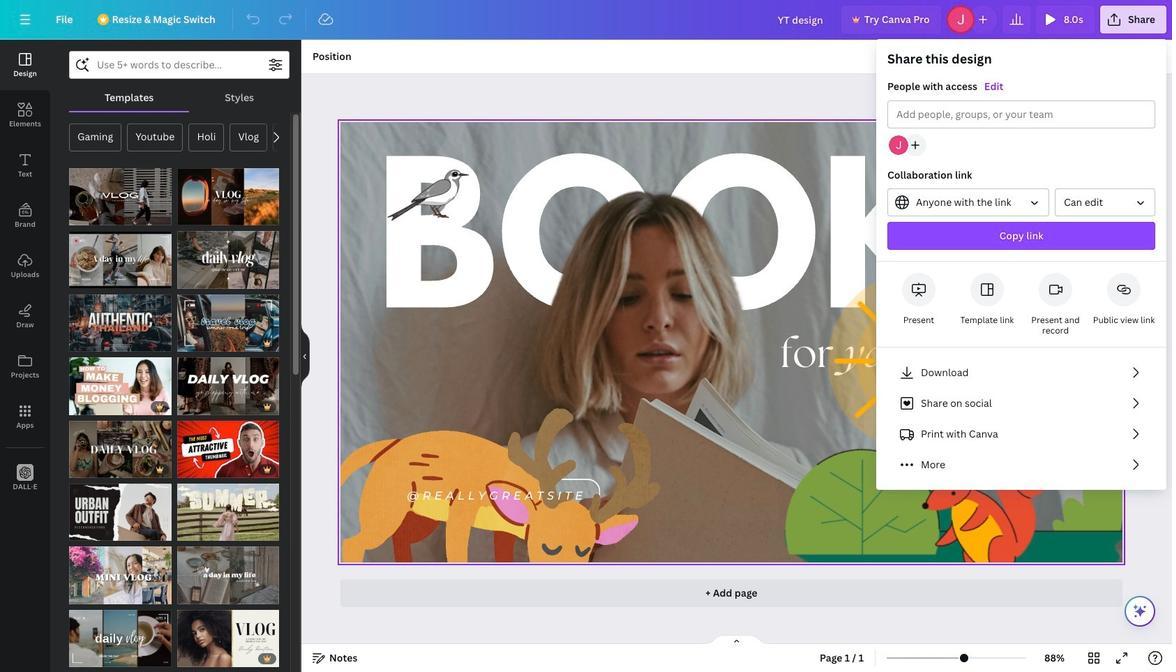 Task type: describe. For each thing, give the bounding box(es) containing it.
brown minimalist lifestyle daily vlog youtube thumbnail group for beige minimalist vlog daily routine youtube thumbnail
[[69, 601, 171, 667]]

Zoom button
[[1032, 647, 1078, 669]]

Add people, groups, or your team text field
[[897, 101, 1147, 128]]

most attractive youtube thumbnail image
[[177, 421, 279, 478]]

brown minimalist lifestyle daily vlog youtube thumbnail image for brown minimalist lifestyle daily vlog youtube thumbnail group associated with neutral elegant minimalist daily vlog youtube thumbnail
[[69, 231, 171, 289]]

hide image
[[301, 322, 310, 389]]

Design title text field
[[767, 6, 836, 33]]

dark grey minimalist photo travel youtube thumbnail group
[[69, 286, 171, 352]]

brown black elegant aesthetic fashion vlog youtube thumbnail group
[[177, 349, 279, 415]]

neutral elegant minimalist daily vlog youtube thumbnail image
[[177, 231, 279, 289]]

big text how to youtube thumbnail group
[[69, 349, 171, 415]]

blue vintage retro travel vlog youtube thumbnail image
[[177, 294, 279, 352]]

beige minimalist aesthetic daily vlog youtube thumbnail image
[[177, 547, 279, 604]]

big text how to youtube thumbnail image
[[69, 357, 171, 415]]

black and brown modern urban outfit recommendations youtube thumbnail image
[[69, 484, 171, 541]]

aesthetic simple vacation trip youtube thumbnail image
[[177, 484, 279, 541]]

brown and white simple vlog youtube thumbnail image
[[69, 168, 171, 226]]

main menu bar
[[0, 0, 1172, 40]]

brown minimalist lifestyle daily vlog youtube thumbnail group for neutral elegant minimalist daily vlog youtube thumbnail
[[69, 223, 171, 289]]

brown black elegant aesthetic fashion vlog youtube thumbnail image
[[177, 357, 279, 415]]



Task type: locate. For each thing, give the bounding box(es) containing it.
most attractive youtube thumbnail group
[[177, 412, 279, 478]]

playful japanese wagtail image
[[385, 166, 472, 223], [385, 166, 472, 223]]

white simple mini vlog youtube thumbnail group
[[69, 538, 171, 604]]

1 vertical spatial brown minimalist lifestyle daily vlog youtube thumbnail group
[[69, 601, 171, 667]]

1 brown minimalist lifestyle daily vlog youtube thumbnail group from the top
[[69, 223, 171, 289]]

brown and white simple vlog youtube thumbnail group
[[69, 160, 171, 226]]

beige minimalist vlog daily routine youtube thumbnail image
[[177, 610, 279, 667]]

animated squirrel outdoors image
[[781, 265, 1134, 617], [781, 265, 1134, 617]]

beige minimalist aesthetic daily vlog youtube thumbnail group
[[177, 538, 279, 604]]

deer animated sticker image
[[321, 253, 666, 605]]

brown minimalist lifestyle daily vlog youtube thumbnail image for beige minimalist vlog daily routine youtube thumbnail's brown minimalist lifestyle daily vlog youtube thumbnail group
[[69, 610, 171, 667]]

beige minimalist vlog daily routine youtube thumbnail group
[[177, 601, 279, 667]]

brown minimalist lifestyle daily vlog youtube thumbnail image
[[69, 231, 171, 289], [69, 610, 171, 667]]

0 vertical spatial brown minimalist lifestyle daily vlog youtube thumbnail group
[[69, 223, 171, 289]]

show pages image
[[703, 634, 770, 646]]

neutral elegant minimalist daily vlog youtube thumbnail group
[[177, 223, 279, 289]]

2 brown minimalist lifestyle daily vlog youtube thumbnail image from the top
[[69, 610, 171, 667]]

brown minimalist lifestyle daily vlog youtube thumbnail image down brown and white simple vlog youtube thumbnail
[[69, 231, 171, 289]]

black and brown modern urban outfit recommendations youtube thumbnail group
[[69, 475, 171, 541]]

group
[[877, 50, 1167, 262]]

None button
[[888, 188, 1050, 216], [1055, 188, 1156, 216], [888, 188, 1050, 216], [1055, 188, 1156, 216]]

1 brown minimalist lifestyle daily vlog youtube thumbnail image from the top
[[69, 231, 171, 289]]

link permissions group
[[888, 188, 1156, 216]]

canva assistant image
[[1132, 603, 1149, 620]]

dark grey minimalist photo travel youtube thumbnail image
[[69, 294, 171, 352]]

brown white modern lifestyle vlog youtube thumbnail image
[[69, 421, 171, 478]]

brown minimalist lifestyle daily vlog youtube thumbnail group
[[69, 223, 171, 289], [69, 601, 171, 667]]

side panel tab list
[[0, 40, 50, 503]]

aesthetic simple vacation trip youtube thumbnail group
[[177, 475, 279, 541]]

brown minimalist lifestyle daily vlog youtube thumbnail image down white simple mini vlog youtube thumbnail
[[69, 610, 171, 667]]

list
[[888, 359, 1156, 479]]

orange yellow minimalist aesthetic a day in my life travel vlog youtube thumbnail group
[[177, 160, 279, 226]]

2 brown minimalist lifestyle daily vlog youtube thumbnail group from the top
[[69, 601, 171, 667]]

white simple mini vlog youtube thumbnail image
[[69, 547, 171, 604]]

Use 5+ words to describe... search field
[[97, 52, 262, 78]]

blue vintage retro travel vlog youtube thumbnail group
[[177, 286, 279, 352]]

1 vertical spatial brown minimalist lifestyle daily vlog youtube thumbnail image
[[69, 610, 171, 667]]

0 vertical spatial brown minimalist lifestyle daily vlog youtube thumbnail image
[[69, 231, 171, 289]]

orange yellow minimalist aesthetic a day in my life travel vlog youtube thumbnail image
[[177, 168, 279, 226]]

brown white modern lifestyle vlog youtube thumbnail group
[[69, 412, 171, 478]]



Task type: vqa. For each thing, say whether or not it's contained in the screenshot.
2nd the Brown Minimalist Lifestyle Daily Vlog YouTube Thumbnail from the bottom of the page
yes



